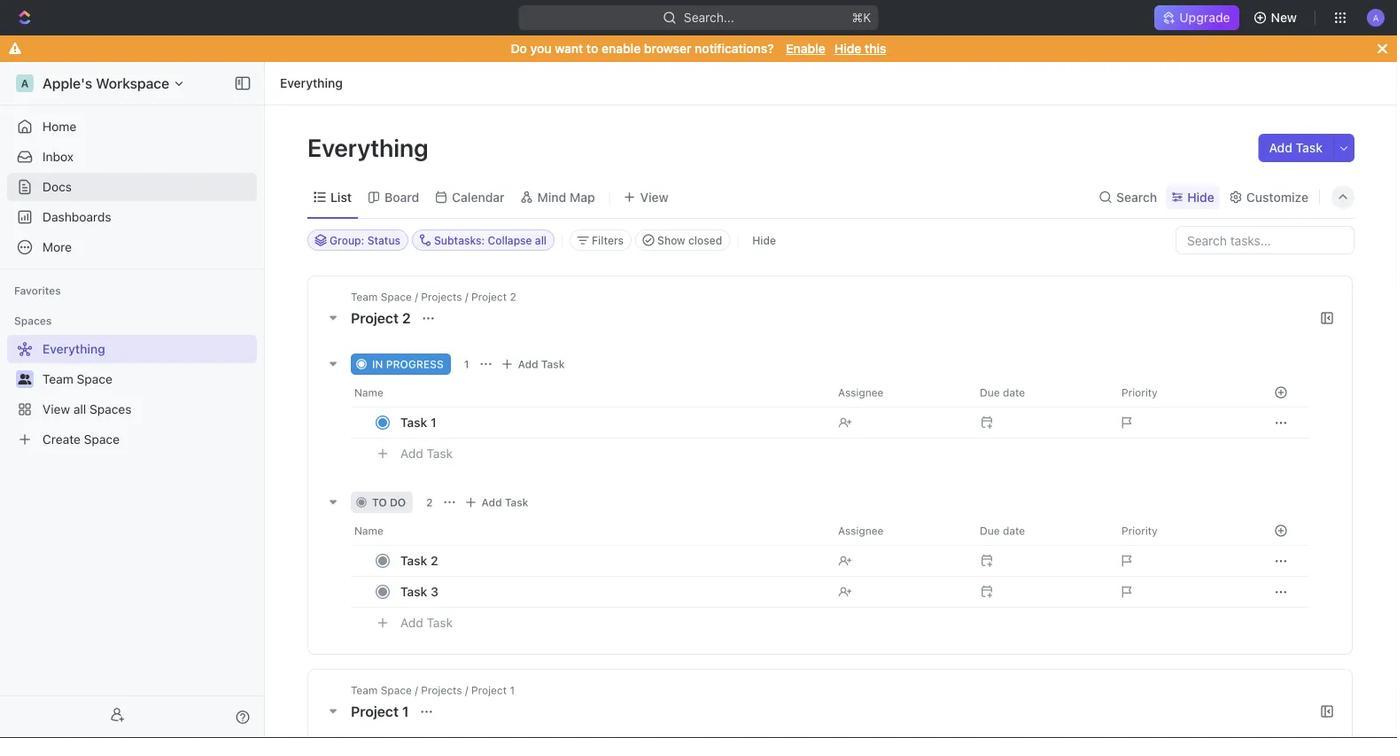 Task type: locate. For each thing, give the bounding box(es) containing it.
1 vertical spatial everything link
[[7, 335, 253, 363]]

2 assignee button from the top
[[828, 517, 969, 545]]

filters
[[592, 234, 624, 246]]

progress
[[386, 358, 444, 370]]

2 date from the top
[[1003, 525, 1025, 537]]

1 vertical spatial name
[[354, 525, 384, 537]]

everything for the bottommost everything link
[[43, 342, 105, 356]]

due date button
[[969, 378, 1111, 407], [969, 517, 1111, 545]]

board
[[385, 190, 419, 204]]

assignee
[[838, 386, 884, 399], [838, 525, 884, 537]]

space
[[381, 291, 412, 303], [77, 372, 112, 386], [84, 432, 120, 447], [381, 684, 412, 696]]

name button up task 1 'link'
[[351, 378, 828, 407]]

dashboards link
[[7, 203, 257, 231]]

2 due from the top
[[980, 525, 1000, 537]]

1 vertical spatial name button
[[351, 517, 828, 545]]

0 vertical spatial view
[[640, 190, 669, 204]]

priority button
[[1111, 378, 1253, 407], [1111, 517, 1253, 545]]

space for create space
[[84, 432, 120, 447]]

0 vertical spatial assignee
[[838, 386, 884, 399]]

date for 1
[[1003, 386, 1025, 399]]

spaces down favorites
[[14, 315, 52, 327]]

priority button for 1
[[1111, 378, 1253, 407]]

team right "user group" image
[[43, 372, 73, 386]]

view button
[[617, 185, 675, 210]]

group:
[[330, 234, 365, 246]]

due
[[980, 386, 1000, 399], [980, 525, 1000, 537]]

hide left this at the right of the page
[[835, 41, 862, 56]]

name for to do
[[354, 525, 384, 537]]

project
[[471, 291, 507, 303], [351, 310, 399, 327], [471, 684, 507, 696], [351, 703, 399, 720]]

to right want
[[587, 41, 598, 56]]

0 vertical spatial projects
[[421, 291, 462, 303]]

all up the create space
[[73, 402, 86, 416]]

priority button for 2
[[1111, 517, 1253, 545]]

hide inside dropdown button
[[1188, 190, 1215, 204]]

1 projects from the top
[[421, 291, 462, 303]]

projects for project 2
[[421, 291, 462, 303]]

team up project 2
[[351, 291, 378, 303]]

name button
[[351, 378, 828, 407], [351, 517, 828, 545]]

0 horizontal spatial a
[[21, 77, 29, 89]]

0 vertical spatial spaces
[[14, 315, 52, 327]]

apple's workspace
[[43, 75, 169, 92]]

projects
[[421, 291, 462, 303], [421, 684, 462, 696]]

2 name button from the top
[[351, 517, 828, 545]]

1 vertical spatial assignee
[[838, 525, 884, 537]]

upgrade link
[[1155, 5, 1239, 30]]

2 horizontal spatial hide
[[1188, 190, 1215, 204]]

2
[[510, 291, 516, 303], [402, 310, 411, 327], [426, 496, 433, 509], [431, 553, 438, 568]]

task inside 'link'
[[401, 415, 427, 430]]

1 vertical spatial due
[[980, 525, 1000, 537]]

1 horizontal spatial hide
[[835, 41, 862, 56]]

assignee button for 1
[[828, 378, 969, 407]]

to
[[587, 41, 598, 56], [372, 496, 387, 509]]

date
[[1003, 386, 1025, 399], [1003, 525, 1025, 537]]

all inside tree
[[73, 402, 86, 416]]

add task
[[1269, 140, 1323, 155], [518, 358, 565, 370], [401, 446, 453, 461], [482, 496, 529, 509], [401, 616, 453, 630]]

0 vertical spatial to
[[587, 41, 598, 56]]

0 vertical spatial assignee button
[[828, 378, 969, 407]]

spaces
[[14, 315, 52, 327], [90, 402, 132, 416]]

1 due from the top
[[980, 386, 1000, 399]]

everything inside tree
[[43, 342, 105, 356]]

1 horizontal spatial all
[[535, 234, 547, 246]]

hide inside button
[[753, 234, 776, 246]]

0 vertical spatial everything
[[280, 76, 343, 90]]

space up view all spaces
[[77, 372, 112, 386]]

1 assignee from the top
[[838, 386, 884, 399]]

all right "collapse"
[[535, 234, 547, 246]]

name down to do at the left bottom of page
[[354, 525, 384, 537]]

view inside sidebar navigation
[[43, 402, 70, 416]]

dashboards
[[43, 210, 111, 224]]

1 vertical spatial assignee button
[[828, 517, 969, 545]]

space for team space / projects / project 2
[[381, 291, 412, 303]]

team space / projects / project 2
[[351, 291, 516, 303]]

space up project 2
[[381, 291, 412, 303]]

customize button
[[1224, 185, 1314, 210]]

1 horizontal spatial view
[[640, 190, 669, 204]]

0 vertical spatial date
[[1003, 386, 1025, 399]]

all
[[535, 234, 547, 246], [73, 402, 86, 416]]

search
[[1117, 190, 1157, 204]]

1 vertical spatial team
[[43, 372, 73, 386]]

team space link
[[43, 365, 253, 393]]

favorites button
[[7, 280, 68, 301]]

0 horizontal spatial everything link
[[7, 335, 253, 363]]

1 vertical spatial priority button
[[1111, 517, 1253, 545]]

sidebar navigation
[[0, 62, 268, 738]]

enable
[[786, 41, 826, 56]]

name button up task 2 link
[[351, 517, 828, 545]]

tree inside sidebar navigation
[[7, 335, 257, 454]]

0 vertical spatial everything link
[[276, 73, 347, 94]]

2 projects from the top
[[421, 684, 462, 696]]

1 priority button from the top
[[1111, 378, 1253, 407]]

to do
[[372, 496, 406, 509]]

2 vertical spatial hide
[[753, 234, 776, 246]]

2 down "collapse"
[[510, 291, 516, 303]]

1 vertical spatial projects
[[421, 684, 462, 696]]

1 horizontal spatial spaces
[[90, 402, 132, 416]]

/
[[415, 291, 418, 303], [465, 291, 468, 303], [415, 684, 418, 696], [465, 684, 468, 696]]

view up show
[[640, 190, 669, 204]]

0 vertical spatial due date button
[[969, 378, 1111, 407]]

view up create
[[43, 402, 70, 416]]

1 vertical spatial due date button
[[969, 517, 1111, 545]]

subtasks: collapse all
[[434, 234, 547, 246]]

due date for 1
[[980, 386, 1025, 399]]

due date button for 2
[[969, 517, 1111, 545]]

task
[[1296, 140, 1323, 155], [541, 358, 565, 370], [401, 415, 427, 430], [427, 446, 453, 461], [505, 496, 529, 509], [401, 553, 427, 568], [401, 584, 427, 599], [427, 616, 453, 630]]

subtasks:
[[434, 234, 485, 246]]

mind map link
[[534, 185, 595, 210]]

2 assignee from the top
[[838, 525, 884, 537]]

1 horizontal spatial a
[[1373, 12, 1379, 22]]

1 assignee button from the top
[[828, 378, 969, 407]]

to left do
[[372, 496, 387, 509]]

1 vertical spatial priority
[[1122, 525, 1158, 537]]

tree
[[7, 335, 257, 454]]

1 vertical spatial date
[[1003, 525, 1025, 537]]

view all spaces link
[[7, 395, 253, 424]]

0 vertical spatial team
[[351, 291, 378, 303]]

1 name from the top
[[354, 386, 384, 399]]

task 3 link
[[396, 579, 824, 605]]

1 vertical spatial view
[[43, 402, 70, 416]]

2 vertical spatial team
[[351, 684, 378, 696]]

1 vertical spatial hide
[[1188, 190, 1215, 204]]

collapse
[[488, 234, 532, 246]]

hide
[[835, 41, 862, 56], [1188, 190, 1215, 204], [753, 234, 776, 246]]

priority
[[1122, 386, 1158, 399], [1122, 525, 1158, 537]]

1 name button from the top
[[351, 378, 828, 407]]

inbox
[[43, 149, 74, 164]]

tree containing everything
[[7, 335, 257, 454]]

customize
[[1247, 190, 1309, 204]]

name button for 2
[[351, 517, 828, 545]]

2 due date from the top
[[980, 525, 1025, 537]]

name button for 1
[[351, 378, 828, 407]]

team up project 1
[[351, 684, 378, 696]]

task 2 link
[[396, 548, 824, 574]]

name down in
[[354, 386, 384, 399]]

1 due date from the top
[[980, 386, 1025, 399]]

assignee for 2
[[838, 525, 884, 537]]

more button
[[7, 233, 257, 261]]

hide button
[[745, 230, 783, 251]]

0 horizontal spatial to
[[372, 496, 387, 509]]

view inside button
[[640, 190, 669, 204]]

a
[[1373, 12, 1379, 22], [21, 77, 29, 89]]

team for project 1
[[351, 684, 378, 696]]

1 priority from the top
[[1122, 386, 1158, 399]]

0 vertical spatial name
[[354, 386, 384, 399]]

1 due date button from the top
[[969, 378, 1111, 407]]

1 inside 'link'
[[431, 415, 437, 430]]

assignee button
[[828, 378, 969, 407], [828, 517, 969, 545]]

add
[[1269, 140, 1293, 155], [518, 358, 538, 370], [401, 446, 423, 461], [482, 496, 502, 509], [401, 616, 423, 630]]

name
[[354, 386, 384, 399], [354, 525, 384, 537]]

1 date from the top
[[1003, 386, 1025, 399]]

0 vertical spatial priority button
[[1111, 378, 1253, 407]]

2 priority from the top
[[1122, 525, 1158, 537]]

2 name from the top
[[354, 525, 384, 537]]

3
[[431, 584, 439, 599]]

0 vertical spatial due date
[[980, 386, 1025, 399]]

a button
[[1362, 4, 1390, 32]]

everything
[[280, 76, 343, 90], [307, 132, 434, 162], [43, 342, 105, 356]]

home
[[43, 119, 76, 134]]

team space / projects / project 1
[[351, 684, 515, 696]]

0 horizontal spatial hide
[[753, 234, 776, 246]]

2 due date button from the top
[[969, 517, 1111, 545]]

1 vertical spatial all
[[73, 402, 86, 416]]

2 vertical spatial everything
[[43, 342, 105, 356]]

0 vertical spatial priority
[[1122, 386, 1158, 399]]

spaces up create space link
[[90, 402, 132, 416]]

0 horizontal spatial view
[[43, 402, 70, 416]]

task 1
[[401, 415, 437, 430]]

space for team space
[[77, 372, 112, 386]]

1 vertical spatial spaces
[[90, 402, 132, 416]]

add task button
[[1259, 134, 1334, 162], [497, 354, 572, 375], [393, 443, 460, 464], [460, 492, 536, 513], [393, 612, 460, 634]]

task inside "link"
[[401, 584, 427, 599]]

date for 2
[[1003, 525, 1025, 537]]

docs
[[43, 179, 72, 194]]

space up project 1
[[381, 684, 412, 696]]

0 vertical spatial a
[[1373, 12, 1379, 22]]

view
[[640, 190, 669, 204], [43, 402, 70, 416]]

hide right search
[[1188, 190, 1215, 204]]

2 priority button from the top
[[1111, 517, 1253, 545]]

list
[[331, 190, 352, 204]]

list link
[[327, 185, 352, 210]]

0 vertical spatial due
[[980, 386, 1000, 399]]

0 vertical spatial name button
[[351, 378, 828, 407]]

1
[[464, 358, 469, 370], [431, 415, 437, 430], [510, 684, 515, 696], [402, 703, 409, 720]]

1 horizontal spatial to
[[587, 41, 598, 56]]

1 vertical spatial due date
[[980, 525, 1025, 537]]

1 vertical spatial a
[[21, 77, 29, 89]]

space down view all spaces
[[84, 432, 120, 447]]

0 horizontal spatial all
[[73, 402, 86, 416]]

due date
[[980, 386, 1025, 399], [980, 525, 1025, 537]]

map
[[570, 190, 595, 204]]

hide right closed
[[753, 234, 776, 246]]



Task type: vqa. For each thing, say whether or not it's contained in the screenshot.
checklist
no



Task type: describe. For each thing, give the bounding box(es) containing it.
do
[[390, 496, 406, 509]]

everything for everything link to the right
[[280, 76, 343, 90]]

name for in progress
[[354, 386, 384, 399]]

2 up 3
[[431, 553, 438, 568]]

upgrade
[[1180, 10, 1230, 25]]

hide button
[[1166, 185, 1220, 210]]

due date for 2
[[980, 525, 1025, 537]]

project 1
[[351, 703, 412, 720]]

want
[[555, 41, 583, 56]]

status
[[367, 234, 401, 246]]

do you want to enable browser notifications? enable hide this
[[511, 41, 887, 56]]

0 vertical spatial all
[[535, 234, 547, 246]]

new
[[1271, 10, 1297, 25]]

view for view all spaces
[[43, 402, 70, 416]]

filters button
[[570, 230, 632, 251]]

group: status
[[330, 234, 401, 246]]

this
[[865, 41, 887, 56]]

user group image
[[18, 374, 31, 385]]

1 vertical spatial to
[[372, 496, 387, 509]]

Search tasks... text field
[[1177, 227, 1354, 253]]

docs link
[[7, 173, 257, 201]]

enable
[[602, 41, 641, 56]]

task 2
[[401, 553, 438, 568]]

0 vertical spatial hide
[[835, 41, 862, 56]]

mind map
[[538, 190, 595, 204]]

browser
[[644, 41, 692, 56]]

due for 2
[[980, 525, 1000, 537]]

favorites
[[14, 284, 61, 297]]

inbox link
[[7, 143, 257, 171]]

spaces inside tree
[[90, 402, 132, 416]]

1 horizontal spatial everything link
[[276, 73, 347, 94]]

workspace
[[96, 75, 169, 92]]

notifications?
[[695, 41, 774, 56]]

view all spaces
[[43, 402, 132, 416]]

show
[[658, 234, 686, 246]]

search...
[[684, 10, 735, 25]]

2 right do
[[426, 496, 433, 509]]

in
[[372, 358, 383, 370]]

view button
[[617, 176, 675, 218]]

home link
[[7, 113, 257, 141]]

priority for 1
[[1122, 386, 1158, 399]]

calendar
[[452, 190, 505, 204]]

calendar link
[[449, 185, 505, 210]]

a inside navigation
[[21, 77, 29, 89]]

team space
[[43, 372, 112, 386]]

search button
[[1094, 185, 1163, 210]]

create space link
[[7, 425, 253, 454]]

priority for 2
[[1122, 525, 1158, 537]]

in progress
[[372, 358, 444, 370]]

closed
[[689, 234, 722, 246]]

task 3
[[401, 584, 439, 599]]

create space
[[43, 432, 120, 447]]

show closed
[[658, 234, 722, 246]]

a inside dropdown button
[[1373, 12, 1379, 22]]

team inside team space link
[[43, 372, 73, 386]]

mind
[[538, 190, 567, 204]]

assignee button for 2
[[828, 517, 969, 545]]

project 2
[[351, 310, 414, 327]]

new button
[[1246, 4, 1308, 32]]

apple's workspace, , element
[[16, 74, 34, 92]]

space for team space / projects / project 1
[[381, 684, 412, 696]]

board link
[[381, 185, 419, 210]]

do
[[511, 41, 527, 56]]

projects for project 1
[[421, 684, 462, 696]]

view for view
[[640, 190, 669, 204]]

2 down team space / projects / project 2
[[402, 310, 411, 327]]

you
[[530, 41, 552, 56]]

due date button for 1
[[969, 378, 1111, 407]]

team for project 2
[[351, 291, 378, 303]]

apple's
[[43, 75, 92, 92]]

1 vertical spatial everything
[[307, 132, 434, 162]]

assignee for 1
[[838, 386, 884, 399]]

⌘k
[[852, 10, 871, 25]]

more
[[43, 240, 72, 254]]

create
[[43, 432, 81, 447]]

0 horizontal spatial spaces
[[14, 315, 52, 327]]

task 1 link
[[396, 410, 824, 436]]

due for 1
[[980, 386, 1000, 399]]

show closed button
[[635, 230, 730, 251]]



